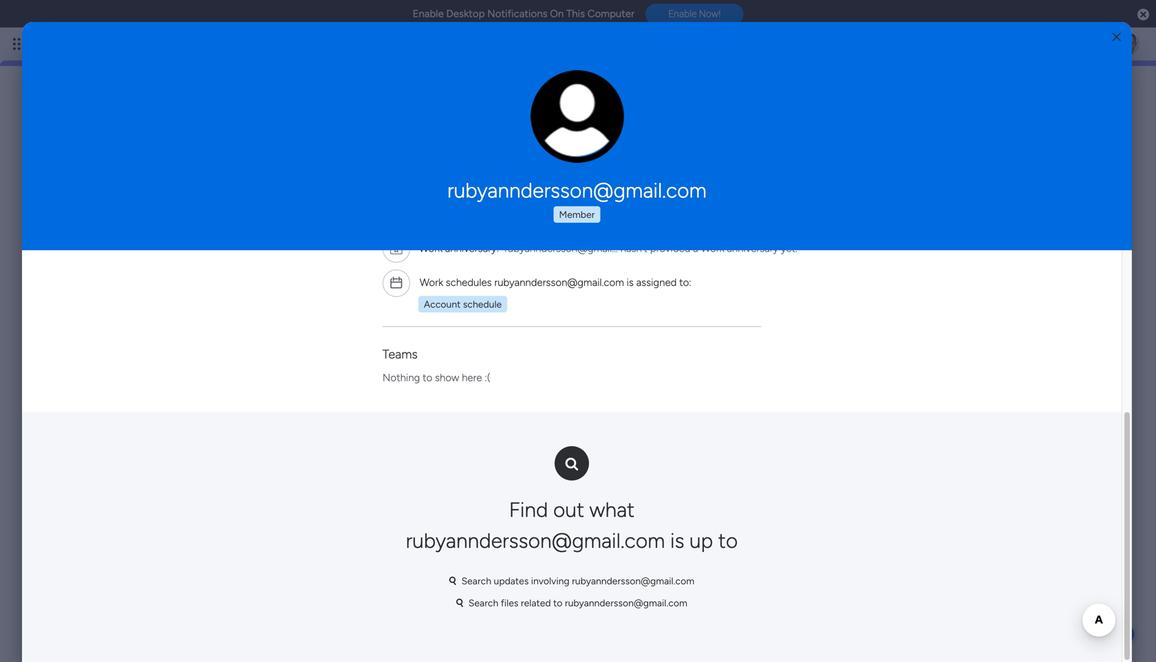 Task type: locate. For each thing, give the bounding box(es) containing it.
0 vertical spatial management
[[463, 237, 520, 249]]

1 horizontal spatial management
[[463, 237, 520, 249]]

work schedules rubyanndersson@gmail.com is assigned to:
[[420, 277, 692, 289]]

rubyanndersson@gmail.com
[[447, 178, 707, 203], [494, 277, 624, 289], [406, 529, 665, 554], [572, 576, 695, 588], [565, 598, 688, 610]]

assigned
[[636, 277, 677, 289]]

rubyanndersson@gmail.com up "search files related to rubyanndersson@gmail.com"
[[572, 576, 695, 588]]

rubyanndersson@gmail.com inside search updates involving rubyanndersson@gmail.com button
[[572, 576, 695, 588]]

work right a
[[701, 243, 724, 255]]

nothing
[[383, 372, 420, 384]]

enable inside button
[[668, 8, 697, 19]]

projects,
[[295, 237, 333, 249]]

search right dapulse board filter image
[[462, 576, 491, 588]]

goals.
[[438, 252, 462, 263]]

work up monday in the left of the page
[[403, 223, 424, 234]]

the
[[251, 252, 266, 263]]

and left run
[[288, 223, 304, 234]]

to right related at the left bottom
[[553, 598, 563, 610]]

0 horizontal spatial is
[[627, 277, 634, 289]]

management down 'place.'
[[463, 237, 520, 249]]

management down smarter,
[[320, 284, 377, 296]]

work
[[419, 243, 443, 255], [701, 243, 724, 255], [420, 277, 443, 289]]

templates
[[379, 284, 423, 296]]

management
[[463, 237, 520, 249], [320, 284, 377, 296]]

2 horizontal spatial and
[[353, 252, 369, 263]]

enable left desktop
[[413, 8, 444, 20]]

notifications
[[487, 8, 548, 20]]

and down aspects
[[336, 237, 352, 249]]

1 vertical spatial is
[[670, 529, 685, 554]]

0 vertical spatial and
[[288, 223, 304, 234]]

work down the in
[[419, 243, 443, 255]]

1 vertical spatial management
[[320, 284, 377, 296]]

and
[[288, 223, 304, 234], [336, 237, 352, 249], [353, 252, 369, 263]]

work right explore
[[297, 284, 318, 296]]

2 enable from the left
[[668, 8, 697, 19]]

to
[[608, 223, 617, 234], [569, 237, 578, 249], [423, 372, 432, 384], [718, 529, 738, 554], [553, 598, 563, 610]]

show
[[435, 372, 459, 384]]

0 horizontal spatial enable
[[413, 8, 444, 20]]

management inside button
[[320, 284, 377, 296]]

account schedule button
[[418, 296, 507, 313]]

enable for enable now!
[[668, 8, 697, 19]]

work for work schedules rubyanndersson@gmail.com is assigned to:
[[420, 277, 443, 289]]

from
[[515, 223, 537, 234]]

search for search updates involving rubyanndersson@gmail.com
[[462, 576, 491, 588]]

allows
[[522, 237, 549, 249]]

search for search files related to rubyanndersson@gmail.com
[[469, 598, 499, 610]]

1 vertical spatial and
[[336, 237, 352, 249]]

rubyanndersson@gmail.com down rubyanndersson@gmail...
[[494, 277, 624, 289]]

search updates involving rubyanndersson@gmail.com
[[462, 576, 695, 588]]

to right up
[[718, 529, 738, 554]]

find out what rubyanndersson@gmail.com is up to
[[406, 498, 738, 554]]

in
[[427, 223, 434, 234]]

1 enable from the left
[[413, 8, 444, 20]]

teams
[[383, 347, 418, 362]]

manage and run all aspects of your work in one unified place. from everyday tasks, to advanced projects, and processes, monday work management allows you to connect the dots, work smarter, and achieve shared goals.
[[251, 223, 617, 263]]

enable now! button
[[646, 4, 744, 24]]

rubyanndersson@gmail.com down find
[[406, 529, 665, 554]]

search right dapulse board filter icon
[[469, 598, 499, 610]]

is left up
[[670, 529, 685, 554]]

of
[[370, 223, 379, 234]]

dapulse board filter image
[[449, 577, 456, 587]]

search files related to rubyanndersson@gmail.com button
[[451, 593, 693, 615]]

select product image
[[12, 37, 26, 51]]

work for work anniversary: rubyanndersson@gmail... hasn't provided a work anniversary yet.
[[419, 243, 443, 255]]

enable desktop notifications on this computer
[[413, 8, 635, 20]]

work
[[403, 223, 424, 234], [439, 237, 460, 249], [292, 252, 313, 263], [297, 284, 318, 296]]

rubyanndersson@gmail.com down search updates involving rubyanndersson@gmail.com
[[565, 598, 688, 610]]

enable left now!
[[668, 8, 697, 19]]

:(
[[485, 372, 491, 384]]

aspects
[[334, 223, 368, 234]]

account schedule
[[424, 299, 502, 310]]

is left assigned
[[627, 277, 634, 289]]

related
[[521, 598, 551, 610]]

1 horizontal spatial is
[[670, 529, 685, 554]]

to inside button
[[553, 598, 563, 610]]

is
[[627, 277, 634, 289], [670, 529, 685, 554]]

to right you
[[569, 237, 578, 249]]

up
[[690, 529, 713, 554]]

anniversary:
[[445, 243, 499, 255]]

all
[[323, 223, 332, 234]]

dapulse close image
[[1138, 8, 1149, 22]]

work anniversary: rubyanndersson@gmail... hasn't provided a work anniversary yet.
[[419, 243, 798, 255]]

search image
[[566, 459, 578, 469]]

work up account
[[420, 277, 443, 289]]

yet.
[[781, 243, 798, 255]]

search files related to rubyanndersson@gmail.com
[[469, 598, 688, 610]]

account
[[424, 299, 461, 310]]

enable for enable desktop notifications on this computer
[[413, 8, 444, 20]]

processes,
[[354, 237, 400, 249]]

smarter,
[[315, 252, 350, 263]]

your
[[382, 223, 401, 234]]

1 horizontal spatial enable
[[668, 8, 697, 19]]

find
[[509, 498, 548, 523]]

here
[[462, 372, 482, 384]]

0 vertical spatial search
[[462, 576, 491, 588]]

enable
[[413, 8, 444, 20], [668, 8, 697, 19]]

and down the processes,
[[353, 252, 369, 263]]

1 vertical spatial search
[[469, 598, 499, 610]]

dots,
[[268, 252, 289, 263]]

0 horizontal spatial management
[[320, 284, 377, 296]]

unified
[[455, 223, 485, 234]]

provided
[[650, 243, 691, 255]]

terry turtle image
[[1118, 33, 1140, 55]]

search
[[462, 576, 491, 588], [469, 598, 499, 610]]

work up "goals."
[[439, 237, 460, 249]]



Task type: vqa. For each thing, say whether or not it's contained in the screenshot.
See plans "image"
no



Task type: describe. For each thing, give the bounding box(es) containing it.
rubyanndersson@gmail.com member
[[447, 178, 707, 221]]

help
[[1098, 628, 1123, 642]]

is inside find out what rubyanndersson@gmail.com is up to
[[670, 529, 685, 554]]

teams button
[[383, 347, 418, 362]]

rubyanndersson@gmail.com up the member
[[447, 178, 707, 203]]

place.
[[487, 223, 512, 234]]

rubyanndersson@gmail.com inside find out what rubyanndersson@gmail.com is up to
[[406, 529, 665, 554]]

work down projects,
[[292, 252, 313, 263]]

tasks,
[[581, 223, 605, 234]]

connect
[[581, 237, 617, 249]]

rubyanndersson@gmail...
[[505, 243, 618, 255]]

on
[[550, 8, 564, 20]]

involving
[[531, 576, 570, 588]]

to right tasks,
[[608, 223, 617, 234]]

enable now!
[[668, 8, 721, 19]]

everyday
[[539, 223, 578, 234]]

0 vertical spatial is
[[627, 277, 634, 289]]

search updates involving rubyanndersson@gmail.com button
[[444, 571, 700, 593]]

shared
[[406, 252, 435, 263]]

computer
[[588, 8, 635, 20]]

you
[[551, 237, 567, 249]]

member
[[559, 209, 595, 221]]

hasn't
[[621, 243, 648, 255]]

to:
[[679, 277, 692, 289]]

now!
[[699, 8, 721, 19]]

updates
[[494, 576, 529, 588]]

options image
[[531, 70, 624, 163]]

2 vertical spatial and
[[353, 252, 369, 263]]

help button
[[1086, 624, 1134, 646]]

explore work management templates button
[[251, 279, 434, 301]]

explore
[[262, 284, 294, 296]]

a
[[693, 243, 698, 255]]

schedule
[[463, 299, 502, 310]]

manage
[[251, 223, 286, 234]]

anniversary
[[727, 243, 779, 255]]

management inside manage and run all aspects of your work in one unified place. from everyday tasks, to advanced projects, and processes, monday work management allows you to connect the dots, work smarter, and achieve shared goals.
[[463, 237, 520, 249]]

0 horizontal spatial and
[[288, 223, 304, 234]]

1 horizontal spatial and
[[336, 237, 352, 249]]

dapulse board filter image
[[456, 599, 463, 609]]

monday
[[402, 237, 437, 249]]

to inside find out what rubyanndersson@gmail.com is up to
[[718, 529, 738, 554]]

rubyanndersson@gmail.com inside search files related to rubyanndersson@gmail.com button
[[565, 598, 688, 610]]

close image
[[1113, 32, 1121, 42]]

run
[[306, 223, 320, 234]]

explore work management templates
[[262, 284, 423, 296]]

achieve
[[371, 252, 404, 263]]

nothing to show here :(
[[383, 372, 491, 384]]

out
[[553, 498, 584, 523]]

this
[[566, 8, 585, 20]]

schedules
[[446, 277, 492, 289]]

what
[[590, 498, 635, 523]]

work inside button
[[297, 284, 318, 296]]

desktop
[[446, 8, 485, 20]]

one
[[437, 223, 453, 234]]

to left show
[[423, 372, 432, 384]]

files
[[501, 598, 519, 610]]

advanced
[[251, 237, 293, 249]]



